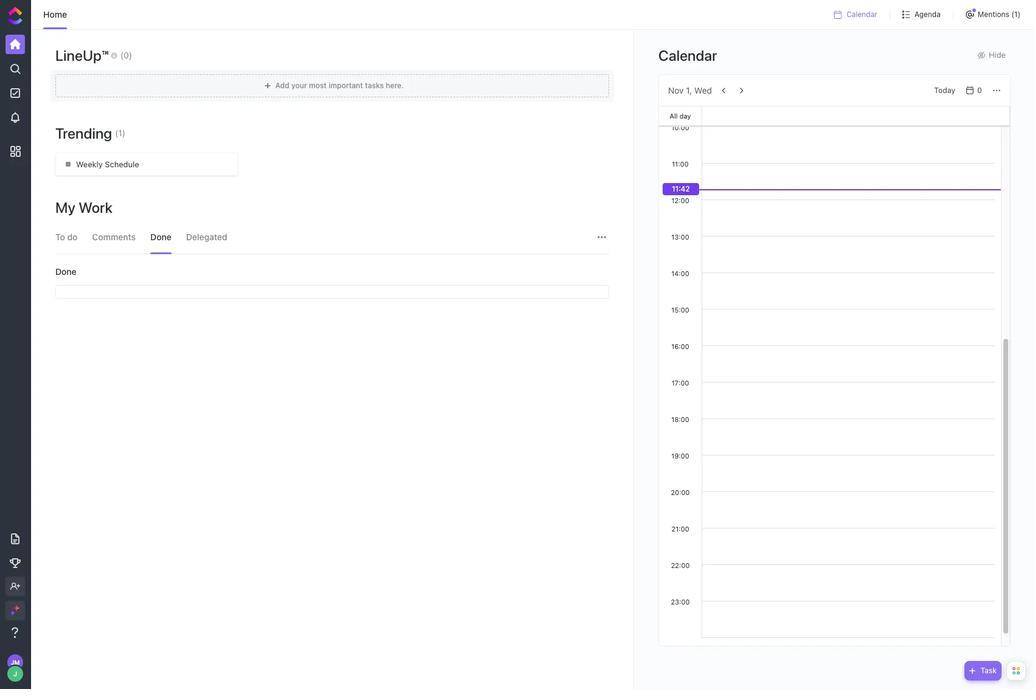 Task type: vqa. For each thing, say whether or not it's contained in the screenshot.
All
yes



Task type: describe. For each thing, give the bounding box(es) containing it.
here.
[[386, 81, 404, 90]]

nov 1, wed button
[[668, 85, 712, 95]]

0 horizontal spatial done
[[55, 267, 76, 277]]

wed
[[694, 85, 712, 95]]

weekly schedule
[[76, 159, 139, 169]]

(0)
[[120, 50, 132, 60]]

sparkle svg 2 image
[[10, 611, 14, 616]]

my
[[55, 199, 75, 216]]

to do
[[55, 232, 78, 242]]

weekly
[[76, 159, 103, 169]]

nov
[[668, 85, 684, 95]]

important
[[329, 81, 363, 90]]

do
[[67, 232, 78, 242]]

mentions (1)
[[978, 10, 1021, 19]]

my work
[[55, 199, 112, 216]]

day
[[680, 112, 691, 120]]

18:00
[[671, 416, 689, 424]]

done button
[[150, 221, 171, 254]]

to do button
[[55, 221, 78, 254]]

22:00
[[671, 562, 690, 570]]

17:00
[[672, 379, 689, 387]]

0 button
[[963, 83, 987, 98]]

14:00
[[671, 270, 689, 278]]

11:42
[[672, 184, 690, 194]]

0
[[977, 86, 982, 95]]

home
[[43, 9, 67, 19]]

20:00
[[671, 489, 690, 497]]

hide
[[989, 50, 1006, 60]]

task
[[981, 666, 997, 676]]

nov 1, wed
[[668, 85, 712, 95]]

schedule
[[105, 159, 139, 169]]

comments button
[[92, 221, 136, 254]]

all
[[670, 112, 678, 120]]

jm
[[11, 659, 20, 666]]

all day
[[670, 112, 691, 120]]

most
[[309, 81, 327, 90]]



Task type: locate. For each thing, give the bounding box(es) containing it.
21:00
[[672, 525, 689, 533]]

1 horizontal spatial done
[[150, 232, 171, 242]]

to
[[55, 232, 65, 242]]

weekly schedule link
[[55, 153, 238, 176]]

trending (1)
[[55, 125, 125, 142]]

done inside my work tab list
[[150, 232, 171, 242]]

23:00
[[671, 598, 690, 606]]

11:00
[[672, 160, 689, 168]]

16:00
[[671, 343, 689, 351]]

comments
[[92, 232, 136, 242]]

delegated button
[[186, 221, 227, 254]]

trending
[[55, 125, 112, 142]]

(1) inside the trending (1)
[[115, 128, 125, 138]]

12:00
[[672, 197, 689, 204]]

jm j
[[11, 659, 20, 678]]

add
[[275, 81, 289, 90]]

tasks
[[365, 81, 384, 90]]

0 horizontal spatial calendar
[[658, 47, 717, 64]]

(1)
[[1012, 10, 1021, 19], [115, 128, 125, 138]]

work
[[79, 199, 112, 216]]

10:00
[[671, 124, 689, 131]]

0 vertical spatial (1)
[[1012, 10, 1021, 19]]

done left delegated
[[150, 232, 171, 242]]

(1) for trending
[[115, 128, 125, 138]]

0 vertical spatial done
[[150, 232, 171, 242]]

calendar
[[847, 10, 878, 19], [658, 47, 717, 64]]

my work tab list
[[49, 221, 615, 254]]

(1) up schedule
[[115, 128, 125, 138]]

your
[[291, 81, 307, 90]]

done down to do "button"
[[55, 267, 76, 277]]

today
[[934, 86, 955, 95]]

agenda
[[915, 10, 941, 19]]

15:00
[[671, 306, 689, 314]]

j
[[13, 670, 17, 678]]

19:00
[[671, 452, 689, 460]]

1 horizontal spatial (1)
[[1012, 10, 1021, 19]]

0 vertical spatial calendar
[[847, 10, 878, 19]]

sparkle svg 1 image
[[13, 606, 19, 612]]

add your most important tasks here.
[[275, 81, 404, 90]]

(1) for mentions
[[1012, 10, 1021, 19]]

add your most important tasks here. button
[[51, 70, 614, 102]]

mentions
[[978, 10, 1010, 19]]

today button
[[930, 83, 960, 98]]

1 vertical spatial done
[[55, 267, 76, 277]]

1 horizontal spatial calendar
[[847, 10, 878, 19]]

done
[[150, 232, 171, 242], [55, 267, 76, 277]]

0 horizontal spatial (1)
[[115, 128, 125, 138]]

1,
[[686, 85, 692, 95]]

1 vertical spatial calendar
[[658, 47, 717, 64]]

13:00
[[671, 233, 689, 241]]

1 vertical spatial (1)
[[115, 128, 125, 138]]

delegated
[[186, 232, 227, 242]]

lineup
[[55, 47, 102, 64]]

(1) right mentions in the right of the page
[[1012, 10, 1021, 19]]



